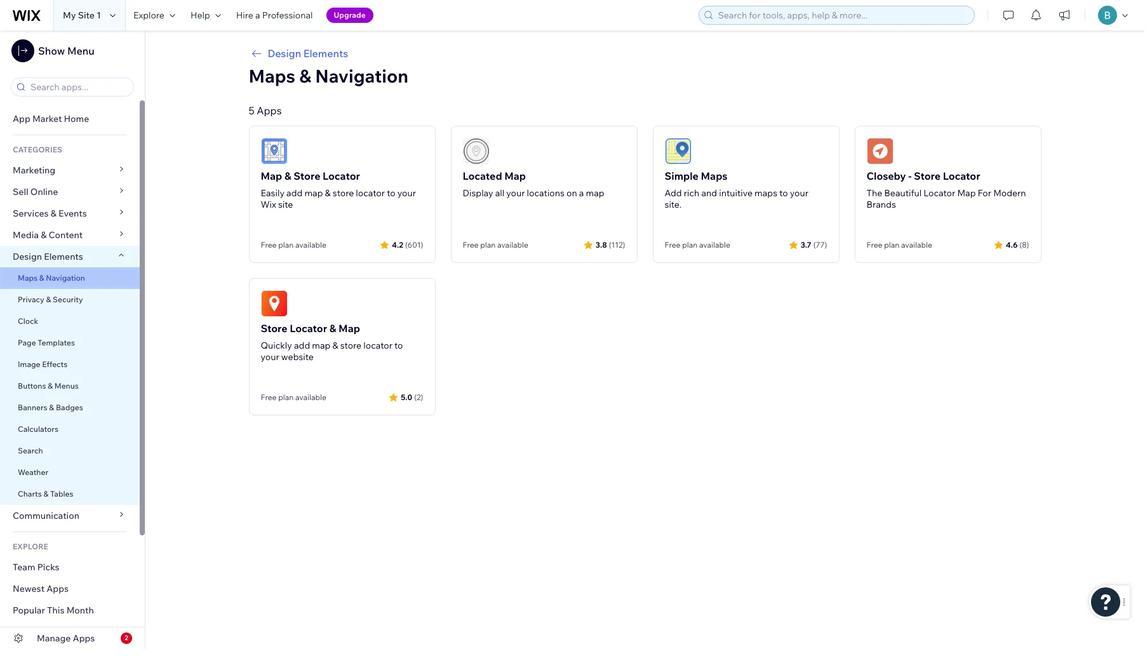 Task type: vqa. For each thing, say whether or not it's contained in the screenshot.
TRAFFIC OVERVIEW link
no



Task type: describe. For each thing, give the bounding box(es) containing it.
5 apps
[[249, 104, 282, 117]]

map for locator
[[305, 187, 323, 199]]

image effects
[[18, 360, 68, 369]]

add
[[665, 187, 682, 199]]

store inside the store locator & map quickly add map & store locator to your website
[[261, 322, 288, 335]]

easily
[[261, 187, 285, 199]]

to for store locator & map
[[395, 340, 403, 351]]

3.8
[[596, 240, 607, 249]]

home
[[64, 113, 89, 125]]

privacy
[[18, 295, 44, 304]]

map & store locator easily add map & store locator to your wix site
[[261, 170, 416, 210]]

located map logo image
[[463, 138, 490, 165]]

design elements inside sidebar element
[[13, 251, 83, 262]]

plan for simple
[[683, 240, 698, 250]]

locator for store locator & map
[[364, 340, 393, 351]]

security
[[53, 295, 83, 304]]

weather
[[18, 468, 48, 477]]

3.7 (77)
[[801, 240, 828, 249]]

available for maps
[[700, 240, 731, 250]]

free plan available for -
[[867, 240, 933, 250]]

-
[[909, 170, 912, 182]]

free plan available for &
[[261, 240, 327, 250]]

app market home link
[[0, 108, 140, 130]]

wix inside sidebar element
[[13, 627, 29, 638]]

1 horizontal spatial design elements link
[[249, 46, 1042, 61]]

marketing
[[13, 165, 55, 176]]

hire
[[236, 10, 253, 21]]

(77)
[[814, 240, 828, 249]]

plan for closeby
[[885, 240, 900, 250]]

maps & navigation link
[[0, 268, 140, 289]]

quickly
[[261, 340, 292, 351]]

banners & badges
[[18, 403, 83, 412]]

on
[[567, 187, 578, 199]]

3.8 (112)
[[596, 240, 626, 249]]

media & content
[[13, 229, 83, 241]]

map for map
[[312, 340, 331, 351]]

page
[[18, 338, 36, 348]]

1 horizontal spatial navigation
[[315, 65, 409, 87]]

app market home
[[13, 113, 89, 125]]

app
[[13, 113, 30, 125]]

buttons & menus
[[18, 381, 79, 391]]

maps & navigation inside sidebar element
[[18, 273, 85, 283]]

map inside the store locator & map quickly add map & store locator to your website
[[339, 322, 360, 335]]

locator inside the store locator & map quickly add map & store locator to your website
[[290, 322, 327, 335]]

solutions
[[70, 627, 110, 638]]

services
[[13, 208, 49, 219]]

map inside map & store locator easily add map & store locator to your wix site
[[261, 170, 282, 182]]

page templates link
[[0, 332, 140, 354]]

store for store locator & map
[[340, 340, 362, 351]]

(112)
[[609, 240, 626, 249]]

my site 1
[[63, 10, 101, 21]]

weather link
[[0, 462, 140, 484]]

simple maps add rich and intuitive maps to your site.
[[665, 170, 809, 210]]

upgrade
[[334, 10, 366, 20]]

1 horizontal spatial design
[[268, 47, 301, 60]]

newest apps link
[[0, 578, 140, 600]]

services & events link
[[0, 203, 140, 224]]

privacy & security
[[18, 295, 83, 304]]

a inside located map display all your locations on a map
[[580, 187, 584, 199]]

closeby - store locator logo image
[[867, 138, 894, 165]]

professional
[[262, 10, 313, 21]]

1 horizontal spatial maps
[[249, 65, 295, 87]]

charts & tables link
[[0, 484, 140, 505]]

page templates
[[18, 338, 77, 348]]

4.2
[[392, 240, 404, 249]]

banners
[[18, 403, 47, 412]]

services & events
[[13, 208, 87, 219]]

design inside sidebar element
[[13, 251, 42, 262]]

5.0
[[401, 392, 413, 402]]

popular this month link
[[0, 600, 140, 622]]

my
[[63, 10, 76, 21]]

1 horizontal spatial design elements
[[268, 47, 348, 60]]

4.2 (601)
[[392, 240, 424, 249]]

marketing link
[[0, 160, 140, 181]]

show
[[38, 44, 65, 57]]

show menu button
[[11, 39, 94, 62]]

team picks
[[13, 562, 60, 573]]

month
[[66, 605, 94, 616]]

plan for located
[[481, 240, 496, 250]]

online
[[30, 186, 58, 198]]

(2)
[[414, 392, 424, 402]]

store for -
[[915, 170, 941, 182]]

map inside located map display all your locations on a map
[[586, 187, 605, 199]]

free plan available for maps
[[665, 240, 731, 250]]

communication link
[[0, 505, 140, 527]]

0 vertical spatial maps & navigation
[[249, 65, 409, 87]]

charts
[[18, 489, 42, 499]]

3.7
[[801, 240, 812, 249]]

free plan available for locator
[[261, 393, 327, 402]]

menu
[[67, 44, 94, 57]]

banners & badges link
[[0, 397, 140, 419]]

Search for tools, apps, help & more... field
[[715, 6, 971, 24]]

your inside map & store locator easily add map & store locator to your wix site
[[398, 187, 416, 199]]

popular
[[13, 605, 45, 616]]

maps
[[755, 187, 778, 199]]

tables
[[50, 489, 73, 499]]

(601)
[[405, 240, 424, 249]]

picks
[[37, 562, 60, 573]]

map inside closeby - store locator the beautiful locator map for modern brands
[[958, 187, 977, 199]]

media & content link
[[0, 224, 140, 246]]

located map display all your locations on a map
[[463, 170, 605, 199]]

4.6 (8)
[[1007, 240, 1030, 249]]

show menu
[[38, 44, 94, 57]]

calculators
[[18, 425, 58, 434]]

help
[[191, 10, 210, 21]]

image
[[18, 360, 40, 369]]



Task type: locate. For each thing, give the bounding box(es) containing it.
0 vertical spatial maps
[[249, 65, 295, 87]]

0 vertical spatial design elements link
[[249, 46, 1042, 61]]

1
[[97, 10, 101, 21]]

add right easily
[[287, 187, 303, 199]]

charts & tables
[[18, 489, 73, 499]]

maps up and
[[701, 170, 728, 182]]

0 vertical spatial design elements
[[268, 47, 348, 60]]

2 horizontal spatial apps
[[257, 104, 282, 117]]

team
[[13, 562, 35, 573]]

1 vertical spatial wix
[[13, 627, 29, 638]]

apps inside "link"
[[47, 583, 69, 595]]

0 horizontal spatial a
[[255, 10, 260, 21]]

apps up this
[[47, 583, 69, 595]]

1 vertical spatial design elements link
[[0, 246, 140, 268]]

to up 4.2
[[387, 187, 396, 199]]

0 horizontal spatial navigation
[[46, 273, 85, 283]]

wix
[[261, 199, 276, 210], [13, 627, 29, 638]]

0 horizontal spatial elements
[[44, 251, 83, 262]]

1 horizontal spatial wix
[[261, 199, 276, 210]]

0 horizontal spatial maps & navigation
[[18, 273, 85, 283]]

site
[[278, 199, 293, 210]]

map & store locator logo image
[[261, 138, 288, 165]]

events
[[59, 208, 87, 219]]

store for map & store locator
[[333, 187, 354, 199]]

free plan available down website
[[261, 393, 327, 402]]

intuitive
[[720, 187, 753, 199]]

free down brands
[[867, 240, 883, 250]]

store inside closeby - store locator the beautiful locator map for modern brands
[[915, 170, 941, 182]]

sell online
[[13, 186, 58, 198]]

your inside simple maps add rich and intuitive maps to your site.
[[790, 187, 809, 199]]

this
[[47, 605, 64, 616]]

0 vertical spatial apps
[[257, 104, 282, 117]]

design elements down 'media & content'
[[13, 251, 83, 262]]

sell online link
[[0, 181, 140, 203]]

design elements down professional
[[268, 47, 348, 60]]

team picks link
[[0, 557, 140, 578]]

to inside map & store locator easily add map & store locator to your wix site
[[387, 187, 396, 199]]

1 vertical spatial elements
[[44, 251, 83, 262]]

1 horizontal spatial elements
[[304, 47, 348, 60]]

plan down rich
[[683, 240, 698, 250]]

buttons & menus link
[[0, 376, 140, 397]]

store inside the store locator & map quickly add map & store locator to your website
[[340, 340, 362, 351]]

1 horizontal spatial a
[[580, 187, 584, 199]]

store locator & map logo image
[[261, 290, 288, 317]]

1 horizontal spatial apps
[[73, 633, 95, 644]]

categories
[[13, 145, 62, 154]]

explore
[[13, 542, 48, 552]]

simple
[[665, 170, 699, 182]]

map inside map & store locator easily add map & store locator to your wix site
[[305, 187, 323, 199]]

(8)
[[1020, 240, 1030, 249]]

and
[[702, 187, 718, 199]]

help button
[[183, 0, 229, 31]]

2
[[125, 634, 128, 643]]

your left website
[[261, 351, 279, 363]]

map right the site
[[305, 187, 323, 199]]

0 horizontal spatial apps
[[47, 583, 69, 595]]

available down and
[[700, 240, 731, 250]]

plan down website
[[278, 393, 294, 402]]

store inside map & store locator easily add map & store locator to your wix site
[[294, 170, 321, 182]]

maps inside simple maps add rich and intuitive maps to your site.
[[701, 170, 728, 182]]

add inside map & store locator easily add map & store locator to your wix site
[[287, 187, 303, 199]]

0 vertical spatial a
[[255, 10, 260, 21]]

design down media
[[13, 251, 42, 262]]

explore
[[133, 10, 165, 21]]

available for map
[[498, 240, 529, 250]]

plan for store
[[278, 393, 294, 402]]

locator inside map & store locator easily add map & store locator to your wix site
[[356, 187, 385, 199]]

manage apps
[[37, 633, 95, 644]]

search link
[[0, 440, 140, 462]]

2 vertical spatial maps
[[18, 273, 38, 283]]

map inside the store locator & map quickly add map & store locator to your website
[[312, 340, 331, 351]]

market
[[32, 113, 62, 125]]

content
[[49, 229, 83, 241]]

maps up privacy at the left of page
[[18, 273, 38, 283]]

free plan available
[[261, 240, 327, 250], [463, 240, 529, 250], [665, 240, 731, 250], [867, 240, 933, 250], [261, 393, 327, 402]]

store inside map & store locator easily add map & store locator to your wix site
[[333, 187, 354, 199]]

to inside the store locator & map quickly add map & store locator to your website
[[395, 340, 403, 351]]

0 horizontal spatial wix
[[13, 627, 29, 638]]

store
[[294, 170, 321, 182], [915, 170, 941, 182], [261, 322, 288, 335]]

navigation down upgrade button
[[315, 65, 409, 87]]

to
[[387, 187, 396, 199], [780, 187, 788, 199], [395, 340, 403, 351]]

available for -
[[902, 240, 933, 250]]

4.6
[[1007, 240, 1018, 249]]

free plan available down the site
[[261, 240, 327, 250]]

calculators link
[[0, 419, 140, 440]]

1 vertical spatial apps
[[47, 583, 69, 595]]

store right the site
[[333, 187, 354, 199]]

free plan available down the site.
[[665, 240, 731, 250]]

business
[[31, 627, 68, 638]]

wix down popular
[[13, 627, 29, 638]]

plan down brands
[[885, 240, 900, 250]]

2 horizontal spatial store
[[915, 170, 941, 182]]

navigation inside sidebar element
[[46, 273, 85, 283]]

a right hire
[[255, 10, 260, 21]]

store locator & map quickly add map & store locator to your website
[[261, 322, 403, 363]]

plan for map
[[278, 240, 294, 250]]

apps for 5 apps
[[257, 104, 282, 117]]

Search apps... field
[[27, 78, 130, 96]]

site.
[[665, 199, 682, 210]]

the
[[867, 187, 883, 199]]

free for map & store locator
[[261, 240, 277, 250]]

display
[[463, 187, 494, 199]]

0 vertical spatial navigation
[[315, 65, 409, 87]]

1 vertical spatial design
[[13, 251, 42, 262]]

simple maps logo image
[[665, 138, 692, 165]]

maps & navigation
[[249, 65, 409, 87], [18, 273, 85, 283]]

search
[[18, 446, 43, 456]]

your right the maps
[[790, 187, 809, 199]]

locator
[[323, 170, 360, 182], [944, 170, 981, 182], [924, 187, 956, 199], [290, 322, 327, 335]]

apps for newest apps
[[47, 583, 69, 595]]

add for locator
[[294, 340, 310, 351]]

design elements
[[268, 47, 348, 60], [13, 251, 83, 262]]

elements inside sidebar element
[[44, 251, 83, 262]]

1 horizontal spatial store
[[294, 170, 321, 182]]

free down quickly
[[261, 393, 277, 402]]

map inside located map display all your locations on a map
[[505, 170, 526, 182]]

free down display
[[463, 240, 479, 250]]

map
[[261, 170, 282, 182], [505, 170, 526, 182], [958, 187, 977, 199], [339, 322, 360, 335]]

sidebar element
[[0, 31, 146, 650]]

locator
[[356, 187, 385, 199], [364, 340, 393, 351]]

locator inside map & store locator easily add map & store locator to your wix site
[[323, 170, 360, 182]]

map
[[305, 187, 323, 199], [586, 187, 605, 199], [312, 340, 331, 351]]

badges
[[56, 403, 83, 412]]

1 vertical spatial a
[[580, 187, 584, 199]]

hire a professional link
[[229, 0, 321, 31]]

0 horizontal spatial store
[[261, 322, 288, 335]]

wix business solutions
[[13, 627, 110, 638]]

0 vertical spatial elements
[[304, 47, 348, 60]]

locator inside the store locator & map quickly add map & store locator to your website
[[364, 340, 393, 351]]

free for simple maps
[[665, 240, 681, 250]]

newest apps
[[13, 583, 69, 595]]

free plan available down all
[[463, 240, 529, 250]]

free for closeby - store locator
[[867, 240, 883, 250]]

5
[[249, 104, 255, 117]]

map right quickly
[[312, 340, 331, 351]]

plan down display
[[481, 240, 496, 250]]

to for map & store locator
[[387, 187, 396, 199]]

elements down upgrade button
[[304, 47, 348, 60]]

apps right 5
[[257, 104, 282, 117]]

map right on
[[586, 187, 605, 199]]

your inside the store locator & map quickly add map & store locator to your website
[[261, 351, 279, 363]]

1 vertical spatial locator
[[364, 340, 393, 351]]

0 horizontal spatial design elements link
[[0, 246, 140, 268]]

maps up 5 apps
[[249, 65, 295, 87]]

media
[[13, 229, 39, 241]]

your inside located map display all your locations on a map
[[507, 187, 525, 199]]

modern
[[994, 187, 1027, 199]]

available down beautiful
[[902, 240, 933, 250]]

free for located map
[[463, 240, 479, 250]]

available for locator
[[296, 393, 327, 402]]

to right the maps
[[780, 187, 788, 199]]

to up 5.0 at the bottom of page
[[395, 340, 403, 351]]

free plan available for map
[[463, 240, 529, 250]]

locator for map & store locator
[[356, 187, 385, 199]]

available for &
[[296, 240, 327, 250]]

store
[[333, 187, 354, 199], [340, 340, 362, 351]]

store right website
[[340, 340, 362, 351]]

a right on
[[580, 187, 584, 199]]

upgrade button
[[326, 8, 374, 23]]

2 horizontal spatial maps
[[701, 170, 728, 182]]

1 vertical spatial store
[[340, 340, 362, 351]]

0 horizontal spatial design elements
[[13, 251, 83, 262]]

wix inside map & store locator easily add map & store locator to your wix site
[[261, 199, 276, 210]]

plan
[[278, 240, 294, 250], [481, 240, 496, 250], [683, 240, 698, 250], [885, 240, 900, 250], [278, 393, 294, 402]]

newest
[[13, 583, 45, 595]]

to inside simple maps add rich and intuitive maps to your site.
[[780, 187, 788, 199]]

0 vertical spatial store
[[333, 187, 354, 199]]

free plan available down brands
[[867, 240, 933, 250]]

free for store locator & map
[[261, 393, 277, 402]]

5.0 (2)
[[401, 392, 424, 402]]

1 vertical spatial maps
[[701, 170, 728, 182]]

1 vertical spatial add
[[294, 340, 310, 351]]

add right quickly
[[294, 340, 310, 351]]

0 vertical spatial add
[[287, 187, 303, 199]]

design elements link
[[249, 46, 1042, 61], [0, 246, 140, 268]]

navigation
[[315, 65, 409, 87], [46, 273, 85, 283]]

add
[[287, 187, 303, 199], [294, 340, 310, 351]]

available down map & store locator easily add map & store locator to your wix site
[[296, 240, 327, 250]]

apps for manage apps
[[73, 633, 95, 644]]

1 horizontal spatial maps & navigation
[[249, 65, 409, 87]]

plan down the site
[[278, 240, 294, 250]]

1 vertical spatial design elements
[[13, 251, 83, 262]]

maps inside sidebar element
[[18, 273, 38, 283]]

hire a professional
[[236, 10, 313, 21]]

add inside the store locator & map quickly add map & store locator to your website
[[294, 340, 310, 351]]

located
[[463, 170, 503, 182]]

add for &
[[287, 187, 303, 199]]

free down easily
[[261, 240, 277, 250]]

available down all
[[498, 240, 529, 250]]

0 horizontal spatial maps
[[18, 273, 38, 283]]

0 vertical spatial wix
[[261, 199, 276, 210]]

navigation up security
[[46, 273, 85, 283]]

free down the site.
[[665, 240, 681, 250]]

apps
[[257, 104, 282, 117], [47, 583, 69, 595], [73, 633, 95, 644]]

beautiful
[[885, 187, 922, 199]]

your right all
[[507, 187, 525, 199]]

elements down content
[[44, 251, 83, 262]]

your up 4.2 (601)
[[398, 187, 416, 199]]

2 vertical spatial apps
[[73, 633, 95, 644]]

& inside "link"
[[46, 295, 51, 304]]

effects
[[42, 360, 68, 369]]

apps down month
[[73, 633, 95, 644]]

0 vertical spatial design
[[268, 47, 301, 60]]

design down professional
[[268, 47, 301, 60]]

store for &
[[294, 170, 321, 182]]

templates
[[38, 338, 75, 348]]

1 vertical spatial navigation
[[46, 273, 85, 283]]

wix left the site
[[261, 199, 276, 210]]

buttons
[[18, 381, 46, 391]]

0 horizontal spatial design
[[13, 251, 42, 262]]

your
[[398, 187, 416, 199], [507, 187, 525, 199], [790, 187, 809, 199], [261, 351, 279, 363]]

0 vertical spatial locator
[[356, 187, 385, 199]]

site
[[78, 10, 95, 21]]

website
[[281, 351, 314, 363]]

available down website
[[296, 393, 327, 402]]

1 vertical spatial maps & navigation
[[18, 273, 85, 283]]

elements
[[304, 47, 348, 60], [44, 251, 83, 262]]



